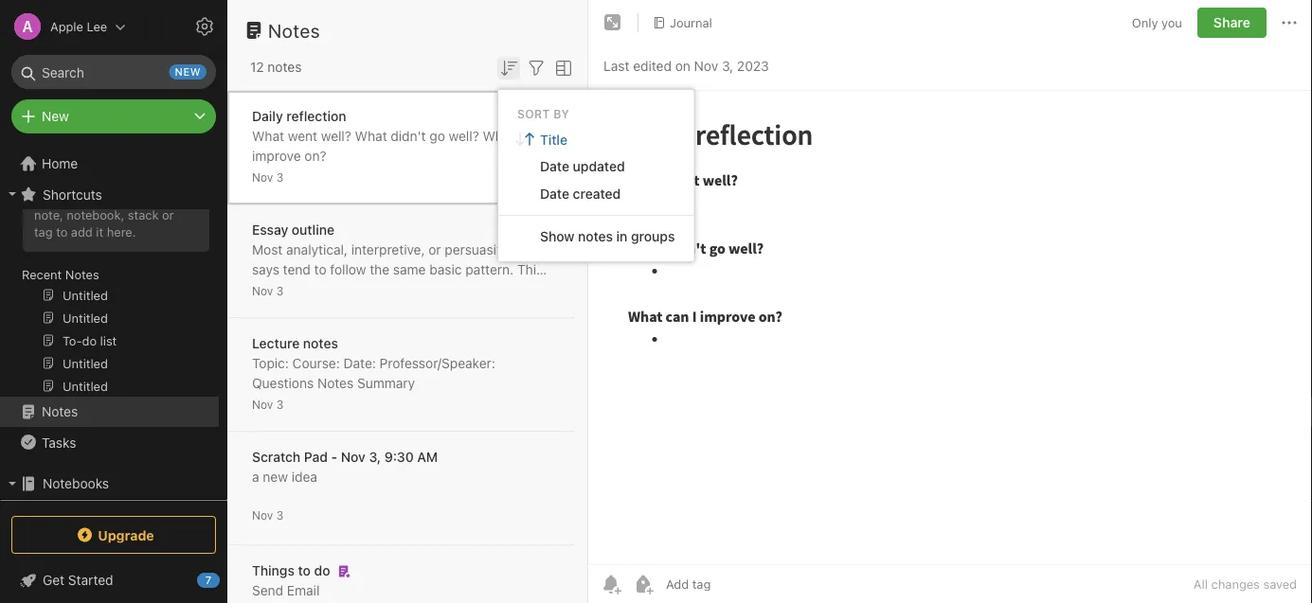 Task type: locate. For each thing, give the bounding box(es) containing it.
expand notebooks image
[[5, 477, 20, 492]]

nov 3 for says
[[252, 285, 284, 298]]

nov 3 down improve
[[252, 171, 284, 184]]

1 vertical spatial you
[[386, 282, 408, 298]]

notes inside show notes in groups "link"
[[578, 229, 613, 244]]

1 horizontal spatial a
[[252, 470, 259, 485]]

new inside note list element
[[263, 470, 288, 485]]

scratch pad - nov 3, 9:30 am
[[252, 450, 438, 465]]

... down help
[[359, 302, 370, 318]]

to down 'analytical,' in the left of the page
[[314, 262, 327, 278]]

3 for summary
[[276, 399, 284, 412]]

0 horizontal spatial a
[[149, 190, 156, 205]]

2 horizontal spatial notes
[[578, 229, 613, 244]]

2 horizontal spatial what
[[483, 128, 515, 144]]

nov
[[695, 58, 719, 74], [252, 171, 273, 184], [252, 285, 273, 298], [252, 399, 273, 412], [341, 450, 366, 465], [252, 510, 273, 523]]

tasks button
[[0, 428, 219, 458]]

or right stack at left top
[[162, 207, 174, 222]]

tree containing home
[[0, 120, 228, 604]]

1 horizontal spatial what
[[355, 128, 387, 144]]

1 horizontal spatial you
[[1162, 15, 1183, 30]]

date down date updated at the left of page
[[540, 186, 570, 201]]

add a reminder image
[[600, 574, 623, 596]]

your
[[61, 169, 87, 183]]

3 what from the left
[[483, 128, 515, 144]]

3, left 9:30
[[369, 450, 381, 465]]

0 horizontal spatial what
[[252, 128, 284, 144]]

a
[[149, 190, 156, 205], [252, 470, 259, 485]]

nov 3 down the a new idea
[[252, 510, 284, 523]]

2 horizontal spatial to
[[314, 262, 327, 278]]

date for date updated
[[540, 159, 570, 174]]

Sort options field
[[498, 55, 520, 79]]

on right edited
[[676, 58, 691, 74]]

1 vertical spatial 3,
[[369, 450, 381, 465]]

title
[[540, 132, 568, 147]]

1 vertical spatial or
[[429, 242, 441, 258]]

1 well? from the left
[[321, 128, 352, 144]]

last
[[604, 58, 630, 74]]

notes up course:
[[303, 336, 338, 352]]

2 nov 3 from the top
[[252, 285, 284, 298]]

what went well? what didn't go well? what can i improve on?
[[252, 128, 548, 164]]

9:30
[[385, 450, 414, 465]]

2 vertical spatial to
[[298, 564, 311, 579]]

notes up '12 notes'
[[268, 19, 320, 41]]

well? down reflection
[[321, 128, 352, 144]]

notes right 12
[[268, 59, 302, 75]]

notebooks link
[[0, 469, 219, 500]]

the down your
[[66, 190, 84, 205]]

0 horizontal spatial on
[[131, 190, 146, 205]]

0 horizontal spatial new
[[175, 66, 201, 78]]

3 for says
[[276, 285, 284, 298]]

you
[[1162, 15, 1183, 30], [386, 282, 408, 298]]

same
[[393, 262, 426, 278]]

add tag image
[[632, 574, 655, 596]]

shortcuts button
[[0, 179, 219, 210]]

a down "scratch" on the bottom of page
[[252, 470, 259, 485]]

0 vertical spatial the
[[66, 190, 84, 205]]

daily
[[252, 109, 283, 124]]

1 horizontal spatial or
[[429, 242, 441, 258]]

nov 3 down questions
[[252, 399, 284, 412]]

Search text field
[[25, 55, 203, 89]]

nov down journal at the top right of page
[[695, 58, 719, 74]]

date
[[540, 159, 570, 174], [540, 186, 570, 201]]

1 vertical spatial the
[[370, 262, 390, 278]]

new button
[[11, 100, 216, 134]]

you inside "most analytical, interpretive, or persuasive es says tend to follow the same basic pattern. this structure should help you formulate effective outlines for most ..."
[[386, 282, 408, 298]]

0 vertical spatial to
[[56, 224, 68, 239]]

... inside "most analytical, interpretive, or persuasive es says tend to follow the same basic pattern. this structure should help you formulate effective outlines for most ..."
[[359, 302, 370, 318]]

what left can
[[483, 128, 515, 144]]

notes
[[268, 59, 302, 75], [578, 229, 613, 244], [303, 336, 338, 352]]

3, for 9:30
[[369, 450, 381, 465]]

... inside 'group'
[[88, 190, 100, 205]]

...
[[88, 190, 100, 205], [359, 302, 370, 318]]

or inside icon on a note, notebook, stack or tag to add it here.
[[162, 207, 174, 222]]

group
[[0, 151, 219, 405]]

apple lee
[[50, 19, 107, 34]]

0 horizontal spatial ...
[[88, 190, 100, 205]]

show notes in groups
[[540, 229, 675, 244]]

notes down course:
[[318, 376, 354, 392]]

0 vertical spatial date
[[540, 159, 570, 174]]

1 horizontal spatial the
[[370, 262, 390, 278]]

new down "scratch" on the bottom of page
[[263, 470, 288, 485]]

2 vertical spatial notes
[[303, 336, 338, 352]]

improve
[[252, 148, 301, 164]]

effective
[[474, 282, 527, 298]]

notes left in
[[578, 229, 613, 244]]

0 horizontal spatial 3,
[[369, 450, 381, 465]]

1 horizontal spatial ...
[[359, 302, 370, 318]]

View options field
[[548, 55, 575, 79]]

1 3 from the top
[[276, 171, 284, 184]]

1 horizontal spatial 3,
[[722, 58, 734, 74]]

tooltip
[[491, 12, 582, 49]]

0 vertical spatial a
[[149, 190, 156, 205]]

notes for lecture
[[303, 336, 338, 352]]

3, inside note list element
[[369, 450, 381, 465]]

lee
[[87, 19, 107, 34]]

to for or
[[56, 224, 68, 239]]

3
[[276, 171, 284, 184], [276, 285, 284, 298], [276, 399, 284, 412], [276, 510, 284, 523]]

2 3 from the top
[[276, 285, 284, 298]]

0 vertical spatial new
[[175, 66, 201, 78]]

nov up outlines
[[252, 285, 273, 298]]

am
[[417, 450, 438, 465]]

1 vertical spatial to
[[314, 262, 327, 278]]

a up stack at left top
[[149, 190, 156, 205]]

0 horizontal spatial the
[[66, 190, 84, 205]]

get started
[[43, 573, 113, 589]]

share
[[1214, 15, 1251, 30]]

show notes in groups link
[[499, 223, 694, 250]]

new down settings icon
[[175, 66, 201, 78]]

Note Editor text field
[[589, 91, 1313, 565]]

well? right go
[[449, 128, 479, 144]]

1 vertical spatial date
[[540, 186, 570, 201]]

nov for what went well? what didn't go well? what can i improve on?
[[252, 171, 273, 184]]

persuasive
[[445, 242, 511, 258]]

1 vertical spatial ...
[[359, 302, 370, 318]]

get
[[43, 573, 65, 589]]

Add filters field
[[525, 55, 548, 79]]

4 nov 3 from the top
[[252, 510, 284, 523]]

sort
[[518, 107, 550, 120]]

created
[[573, 186, 621, 201]]

add
[[34, 169, 58, 183]]

note list element
[[228, 0, 589, 604]]

3 up outlines
[[276, 285, 284, 298]]

what down daily
[[252, 128, 284, 144]]

1 vertical spatial on
[[131, 190, 146, 205]]

date for date created
[[540, 186, 570, 201]]

you right only in the top of the page
[[1162, 15, 1183, 30]]

1 horizontal spatial new
[[263, 470, 288, 485]]

nov 3
[[252, 171, 284, 184], [252, 285, 284, 298], [252, 399, 284, 412], [252, 510, 284, 523]]

on inside note window "element"
[[676, 58, 691, 74]]

1 horizontal spatial on
[[676, 58, 691, 74]]

3 down the a new idea
[[276, 510, 284, 523]]

the down interpretive,
[[370, 262, 390, 278]]

3,
[[722, 58, 734, 74], [369, 450, 381, 465]]

Account field
[[0, 8, 126, 46]]

0 vertical spatial ...
[[88, 190, 100, 205]]

to inside icon on a note, notebook, stack or tag to add it here.
[[56, 224, 68, 239]]

you down same
[[386, 282, 408, 298]]

formulate
[[412, 282, 470, 298]]

0 horizontal spatial to
[[56, 224, 68, 239]]

3, inside note window "element"
[[722, 58, 734, 74]]

nov down the a new idea
[[252, 510, 273, 523]]

professor/speaker:
[[380, 356, 496, 372]]

new search field
[[25, 55, 207, 89]]

upgrade button
[[11, 517, 216, 555]]

analytical,
[[286, 242, 348, 258]]

tree
[[0, 120, 228, 604]]

3 down improve
[[276, 171, 284, 184]]

notebook,
[[67, 207, 124, 222]]

1 date from the top
[[540, 159, 570, 174]]

on up stack at left top
[[131, 190, 146, 205]]

to inside "most analytical, interpretive, or persuasive es says tend to follow the same basic pattern. this structure should help you formulate effective outlines for most ..."
[[314, 262, 327, 278]]

daily reflection
[[252, 109, 347, 124]]

changes
[[1212, 578, 1261, 592]]

1 vertical spatial notes
[[578, 229, 613, 244]]

or
[[162, 207, 174, 222], [429, 242, 441, 258]]

3 3 from the top
[[276, 399, 284, 412]]

nov right -
[[341, 450, 366, 465]]

3, left 2023
[[722, 58, 734, 74]]

lecture
[[252, 336, 300, 352]]

groups
[[631, 229, 675, 244]]

date down title
[[540, 159, 570, 174]]

date updated
[[540, 159, 625, 174]]

0 vertical spatial or
[[162, 207, 174, 222]]

0 vertical spatial notes
[[268, 59, 302, 75]]

well?
[[321, 128, 352, 144], [449, 128, 479, 144]]

home
[[42, 156, 78, 172]]

0 horizontal spatial well?
[[321, 128, 352, 144]]

3 nov 3 from the top
[[252, 399, 284, 412]]

to right the tag
[[56, 224, 68, 239]]

nov 3 up outlines
[[252, 285, 284, 298]]

0 horizontal spatial notes
[[268, 59, 302, 75]]

0 horizontal spatial you
[[386, 282, 408, 298]]

1 vertical spatial a
[[252, 470, 259, 485]]

note,
[[34, 207, 63, 222]]

expand note image
[[602, 11, 625, 34]]

notes right recent
[[65, 267, 99, 282]]

1 nov 3 from the top
[[252, 171, 284, 184]]

on
[[676, 58, 691, 74], [131, 190, 146, 205]]

or up basic
[[429, 242, 441, 258]]

to left do
[[298, 564, 311, 579]]

icon on a note, notebook, stack or tag to add it here.
[[34, 190, 174, 239]]

go
[[430, 128, 445, 144]]

0 horizontal spatial or
[[162, 207, 174, 222]]

interpretive,
[[351, 242, 425, 258]]

3 down questions
[[276, 399, 284, 412]]

1 horizontal spatial well?
[[449, 128, 479, 144]]

topic:
[[252, 356, 289, 372]]

a new idea
[[252, 470, 317, 485]]

nov down questions
[[252, 399, 273, 412]]

0 vertical spatial you
[[1162, 15, 1183, 30]]

by
[[554, 107, 570, 120]]

2 date from the top
[[540, 186, 570, 201]]

nov down improve
[[252, 171, 273, 184]]

0 vertical spatial 3,
[[722, 58, 734, 74]]

icon
[[104, 190, 128, 205]]

1 horizontal spatial notes
[[303, 336, 338, 352]]

... up notebook,
[[88, 190, 100, 205]]

settings image
[[193, 15, 216, 38]]

1 vertical spatial new
[[263, 470, 288, 485]]

1 horizontal spatial to
[[298, 564, 311, 579]]

0 vertical spatial on
[[676, 58, 691, 74]]

what left 'didn't'
[[355, 128, 387, 144]]

shortcuts
[[43, 187, 102, 202]]

topic: course: date: professor/speaker: questions notes summary
[[252, 356, 496, 392]]



Task type: vqa. For each thing, say whether or not it's contained in the screenshot.


Task type: describe. For each thing, give the bounding box(es) containing it.
click
[[34, 190, 62, 205]]

or inside "most analytical, interpretive, or persuasive es says tend to follow the same basic pattern. this structure should help you formulate effective outlines for most ..."
[[429, 242, 441, 258]]

add filters image
[[525, 57, 548, 79]]

share button
[[1198, 8, 1267, 38]]

Help and Learning task checklist field
[[0, 566, 228, 596]]

all changes saved
[[1194, 578, 1298, 592]]

in
[[617, 229, 628, 244]]

2023
[[737, 58, 770, 74]]

nov for most analytical, interpretive, or persuasive es says tend to follow the same basic pattern. this structure should help you formulate effective outlines for most ...
[[252, 285, 273, 298]]

things
[[252, 564, 295, 579]]

follow
[[330, 262, 366, 278]]

says
[[252, 242, 535, 278]]

you inside note window "element"
[[1162, 15, 1183, 30]]

journal button
[[647, 9, 719, 36]]

nov 3 for summary
[[252, 399, 284, 412]]

should
[[312, 282, 353, 298]]

upgrade
[[98, 528, 154, 543]]

12 notes
[[250, 59, 302, 75]]

the inside 'group'
[[66, 190, 84, 205]]

it
[[96, 224, 104, 239]]

first
[[90, 169, 114, 183]]

the inside "most analytical, interpretive, or persuasive es says tend to follow the same basic pattern. this structure should help you formulate effective outlines for most ..."
[[370, 262, 390, 278]]

date created link
[[499, 180, 694, 207]]

saved
[[1264, 578, 1298, 592]]

on inside icon on a note, notebook, stack or tag to add it here.
[[131, 190, 146, 205]]

date:
[[344, 356, 376, 372]]

lecture notes
[[252, 336, 338, 352]]

outlines
[[252, 302, 300, 318]]

to for says
[[314, 262, 327, 278]]

notes link
[[0, 397, 219, 428]]

new
[[42, 109, 69, 124]]

1 what from the left
[[252, 128, 284, 144]]

idea
[[292, 470, 317, 485]]

recent
[[22, 267, 62, 282]]

help
[[356, 282, 382, 298]]

a inside icon on a note, notebook, stack or tag to add it here.
[[149, 190, 156, 205]]

recent notes
[[22, 267, 99, 282]]

only you
[[1133, 15, 1183, 30]]

notes inside topic: course: date: professor/speaker: questions notes summary
[[318, 376, 354, 392]]

course:
[[293, 356, 340, 372]]

went
[[288, 128, 318, 144]]

7
[[205, 575, 212, 587]]

-
[[331, 450, 338, 465]]

nov for topic: course: date: professor/speaker: questions notes summary
[[252, 399, 273, 412]]

didn't
[[391, 128, 426, 144]]

structure
[[252, 282, 308, 298]]

Add tag field
[[665, 577, 807, 593]]

journal
[[670, 15, 713, 29]]

reflection
[[287, 109, 347, 124]]

click to collapse image
[[220, 569, 235, 592]]

3 for well?
[[276, 171, 284, 184]]

click the ...
[[34, 190, 100, 205]]

tasks
[[42, 435, 76, 451]]

home link
[[0, 149, 228, 179]]

stack
[[128, 207, 159, 222]]

date created
[[540, 186, 621, 201]]

more actions image
[[1279, 11, 1302, 34]]

for
[[304, 302, 321, 318]]

started
[[68, 573, 113, 589]]

notes inside 'group'
[[65, 267, 99, 282]]

4 3 from the top
[[276, 510, 284, 523]]

email
[[287, 583, 320, 599]]

updated
[[573, 159, 625, 174]]

notebooks
[[43, 476, 109, 492]]

nov 3 for well?
[[252, 171, 284, 184]]

notes for 12
[[268, 59, 302, 75]]

here.
[[107, 224, 136, 239]]

most
[[324, 302, 355, 318]]

things to do
[[252, 564, 330, 579]]

nov inside note window "element"
[[695, 58, 719, 74]]

dropdown list menu
[[499, 126, 694, 250]]

add
[[71, 224, 93, 239]]

can
[[519, 128, 541, 144]]

12
[[250, 59, 264, 75]]

More actions field
[[1279, 8, 1302, 38]]

pattern.
[[466, 262, 514, 278]]

apple
[[50, 19, 83, 34]]

a inside note list element
[[252, 470, 259, 485]]

add your first shortcut
[[34, 169, 167, 183]]

nov for a new idea
[[252, 510, 273, 523]]

notes for show
[[578, 229, 613, 244]]

do
[[314, 564, 330, 579]]

only
[[1133, 15, 1159, 30]]

most
[[252, 242, 283, 258]]

sort by
[[518, 107, 570, 120]]

essay outline
[[252, 222, 335, 238]]

note window element
[[589, 0, 1313, 604]]

2 well? from the left
[[449, 128, 479, 144]]

this
[[518, 262, 543, 278]]

outline
[[292, 222, 335, 238]]

send email
[[252, 583, 320, 599]]

essay
[[252, 222, 288, 238]]

pad
[[304, 450, 328, 465]]

2 what from the left
[[355, 128, 387, 144]]

notes up tasks
[[42, 404, 78, 420]]

i
[[544, 128, 548, 144]]

group containing add your first shortcut
[[0, 151, 219, 405]]

shortcut
[[117, 169, 167, 183]]

last edited on nov 3, 2023
[[604, 58, 770, 74]]

title link
[[499, 126, 694, 153]]

send
[[252, 583, 284, 599]]

show
[[540, 229, 575, 244]]

scratch
[[252, 450, 301, 465]]

tag
[[34, 224, 53, 239]]

edited
[[633, 58, 672, 74]]

3, for 2023
[[722, 58, 734, 74]]

new inside new search box
[[175, 66, 201, 78]]

all
[[1194, 578, 1209, 592]]

most analytical, interpretive, or persuasive es says tend to follow the same basic pattern. this structure should help you formulate effective outlines for most ...
[[252, 242, 543, 318]]



